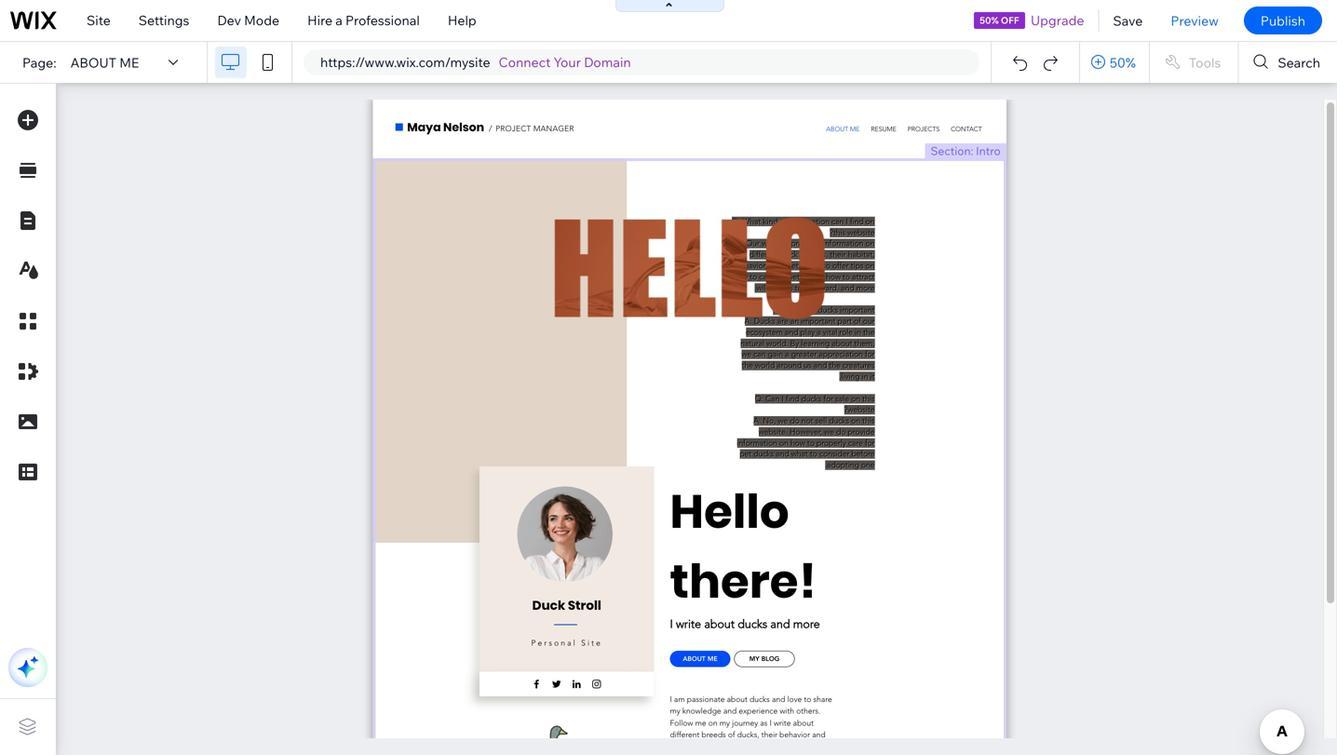 Task type: vqa. For each thing, say whether or not it's contained in the screenshot.
Dev
yes



Task type: locate. For each thing, give the bounding box(es) containing it.
50% for 50% off
[[980, 14, 999, 26]]

50% off
[[980, 14, 1020, 26]]

50%
[[980, 14, 999, 26], [1110, 54, 1136, 71]]

mode
[[244, 12, 280, 28]]

me
[[119, 54, 139, 71]]

50% inside button
[[1110, 54, 1136, 71]]

section: intro
[[931, 144, 1001, 158]]

preview
[[1171, 12, 1219, 29]]

50% button
[[1080, 42, 1149, 83]]

about me
[[70, 54, 139, 71]]

help
[[448, 12, 477, 28]]

professional
[[346, 12, 420, 28]]

50% left off
[[980, 14, 999, 26]]

https://www.wix.com/mysite connect your domain
[[320, 54, 631, 70]]

1 horizontal spatial 50%
[[1110, 54, 1136, 71]]

dev
[[217, 12, 241, 28]]

50% for 50%
[[1110, 54, 1136, 71]]

intro
[[976, 144, 1001, 158]]

0 horizontal spatial 50%
[[980, 14, 999, 26]]

50% down save button
[[1110, 54, 1136, 71]]

search
[[1278, 54, 1321, 71]]

connect
[[499, 54, 551, 70]]

hire
[[307, 12, 333, 28]]

off
[[1001, 14, 1020, 26]]

hire a professional
[[307, 12, 420, 28]]

search button
[[1239, 42, 1338, 83]]

1 vertical spatial 50%
[[1110, 54, 1136, 71]]

about
[[70, 54, 116, 71]]

0 vertical spatial 50%
[[980, 14, 999, 26]]



Task type: describe. For each thing, give the bounding box(es) containing it.
a
[[336, 12, 343, 28]]

preview button
[[1157, 0, 1233, 41]]

dev mode
[[217, 12, 280, 28]]

domain
[[584, 54, 631, 70]]

site
[[87, 12, 111, 28]]

settings
[[139, 12, 189, 28]]

save
[[1114, 12, 1143, 29]]

section:
[[931, 144, 974, 158]]

your
[[554, 54, 581, 70]]

save button
[[1100, 0, 1157, 41]]

upgrade
[[1031, 12, 1085, 28]]

publish button
[[1244, 7, 1323, 34]]

https://www.wix.com/mysite
[[320, 54, 490, 70]]

publish
[[1261, 12, 1306, 29]]

tools button
[[1150, 42, 1238, 83]]

tools
[[1189, 54, 1221, 71]]



